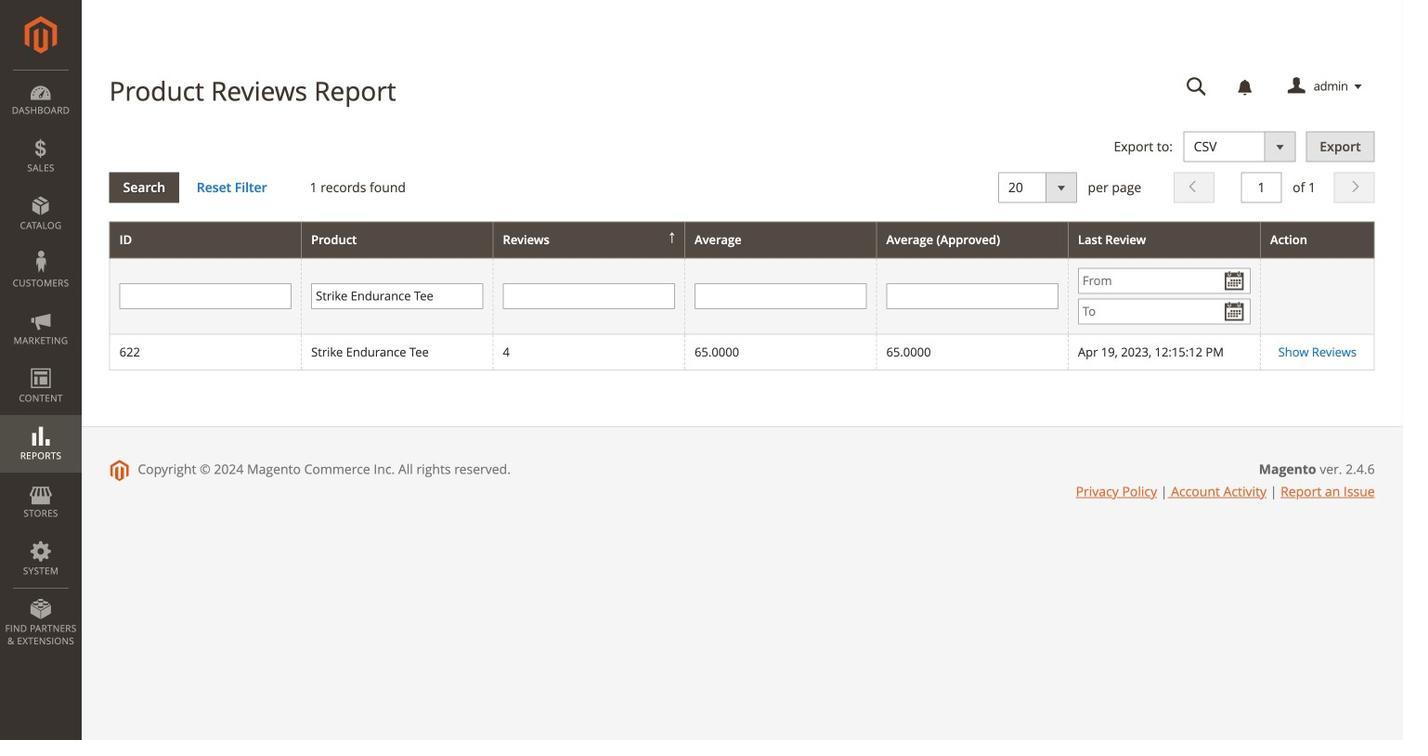 Task type: describe. For each thing, give the bounding box(es) containing it.
To text field
[[1079, 299, 1252, 325]]

magento admin panel image
[[25, 16, 57, 54]]



Task type: locate. For each thing, give the bounding box(es) containing it.
From text field
[[1079, 268, 1252, 294]]

None text field
[[1242, 172, 1283, 203], [695, 283, 867, 309], [1242, 172, 1283, 203], [695, 283, 867, 309]]

menu bar
[[0, 70, 82, 657]]

None text field
[[1174, 71, 1221, 103], [120, 283, 292, 309], [311, 283, 484, 309], [503, 283, 675, 309], [887, 283, 1059, 309], [1174, 71, 1221, 103], [120, 283, 292, 309], [311, 283, 484, 309], [503, 283, 675, 309], [887, 283, 1059, 309]]



